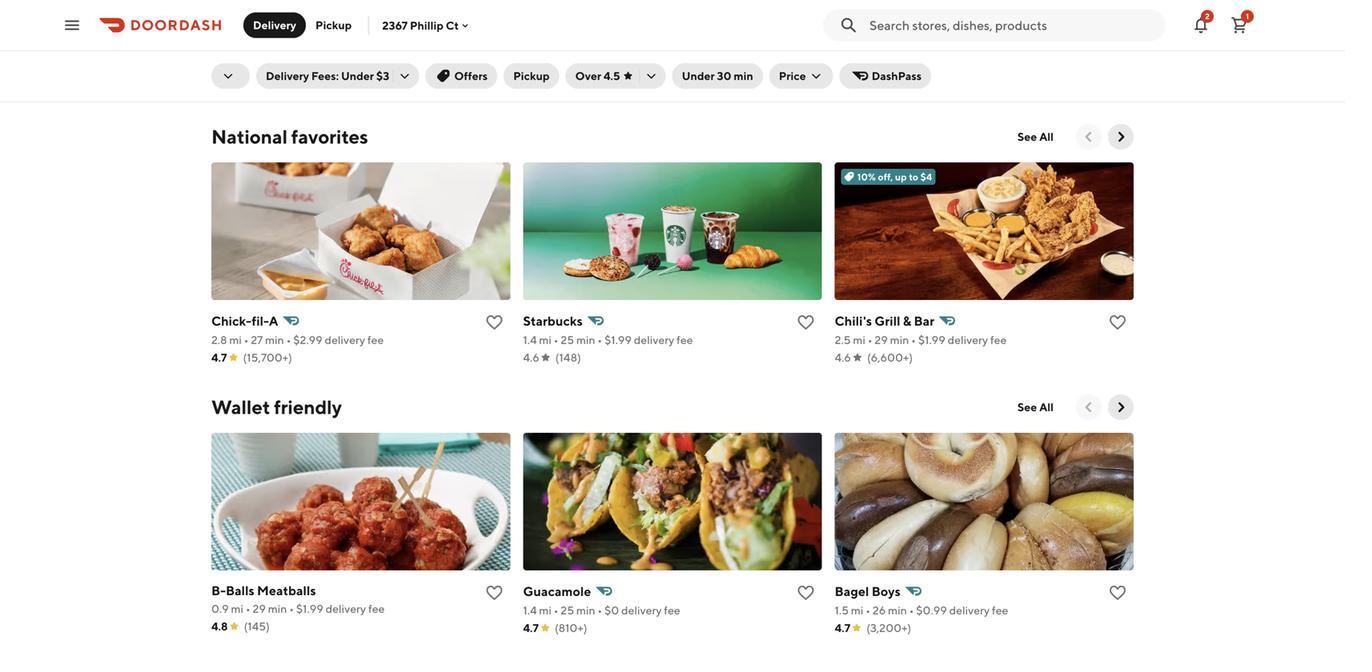 Task type: describe. For each thing, give the bounding box(es) containing it.
mexican
[[578, 43, 629, 58]]

fil-
[[252, 313, 269, 329]]

a
[[269, 313, 278, 329]]

26
[[873, 604, 886, 617]]

national
[[211, 125, 287, 148]]

4.7 for guacamole
[[523, 622, 539, 635]]

offers
[[454, 69, 488, 82]]

24
[[560, 63, 573, 76]]

see all for wallet friendly
[[1018, 401, 1054, 414]]

0 vertical spatial 29
[[875, 333, 888, 347]]

boys
[[872, 584, 901, 599]]

25 for friendly
[[561, 604, 574, 617]]

burritos
[[908, 43, 956, 58]]

fees:
[[311, 69, 339, 82]]

balls
[[226, 583, 254, 598]]

chick-fil-a
[[211, 313, 278, 329]]

off,
[[878, 171, 893, 183]]

27
[[251, 333, 263, 347]]

under inside under 30 min button
[[682, 69, 715, 82]]

click to add this store to your saved list image for national favorites
[[485, 313, 504, 332]]

min for chili's grill & bar
[[890, 333, 909, 347]]

2.8 mi • 27 min • $2.99 delivery fee
[[211, 333, 384, 347]]

bagel
[[835, 584, 869, 599]]

0.9
[[211, 602, 229, 616]]

national favorites
[[211, 125, 368, 148]]

fee for bagel boys
[[992, 604, 1008, 617]]

click to add this store to your saved list image for grill
[[1108, 313, 1127, 332]]

bagel boys
[[835, 584, 901, 599]]

2.1 mi • 24 min • $2.99 delivery fee
[[523, 63, 694, 76]]

0.8
[[835, 63, 852, 76]]

wyckoff thai cuisine
[[211, 43, 338, 58]]

2.8
[[211, 333, 227, 347]]

2.5
[[835, 333, 851, 347]]

see all for national favorites
[[1018, 130, 1054, 143]]

4.8 for bagel
[[211, 620, 228, 633]]

mi right 0.8
[[854, 63, 867, 76]]

19
[[881, 63, 892, 76]]

b-
[[211, 583, 226, 598]]

click to add this store to your saved list image for wallet friendly
[[485, 584, 504, 603]]

delivery for delivery fees: under $3
[[266, 69, 309, 82]]

min for starbucks
[[576, 333, 595, 347]]

wyckoff
[[211, 43, 262, 58]]

2367
[[382, 19, 408, 32]]

bar
[[914, 313, 934, 329]]

min for bagel boys
[[888, 604, 907, 617]]

(3,200+)
[[866, 622, 911, 635]]

b-balls meatballs 0.9 mi • 29 min • $1.99 delivery fee
[[211, 583, 385, 616]]

1.5
[[835, 604, 849, 617]]

2.5 mi • 29 min • $1.99 delivery fee
[[835, 333, 1007, 347]]

10% off, up to $4
[[857, 171, 932, 183]]

min for wyckoff thai cuisine
[[267, 63, 286, 76]]

mi for chili's grill & bar
[[853, 333, 865, 347]]

over
[[575, 69, 601, 82]]

49
[[252, 63, 265, 76]]

fee for starbucks
[[677, 333, 693, 347]]

delivery for guacamole
[[621, 604, 662, 617]]

1.4 for wallet friendly
[[523, 604, 537, 617]]

0 vertical spatial pickup
[[315, 18, 352, 32]]

delivery inside b-balls meatballs 0.9 mi • 29 min • $1.99 delivery fee
[[326, 602, 366, 616]]

0.8 mi • 19 min • $0.99
[[835, 63, 959, 76]]

friendly
[[274, 396, 342, 419]]

1
[[1246, 12, 1249, 21]]

&
[[903, 313, 911, 329]]

see for national favorites
[[1018, 130, 1037, 143]]

$0.99 for 19
[[928, 63, 959, 76]]

$4
[[920, 171, 932, 183]]

favorites
[[291, 125, 368, 148]]

fee for wyckoff thai cuisine
[[370, 63, 387, 76]]

delivery for chili's grill & bar
[[948, 333, 988, 347]]

1 vertical spatial pickup button
[[504, 63, 559, 89]]

bubbakoo's burritos
[[835, 43, 956, 58]]

up
[[895, 171, 907, 183]]

delivery for wyckoff thai cuisine
[[328, 63, 368, 76]]

over 4.5 button
[[566, 63, 666, 89]]

chick-
[[211, 313, 252, 329]]

delivery for starbucks
[[634, 333, 674, 347]]

1 button
[[1223, 9, 1255, 41]]

0 vertical spatial grill
[[631, 43, 657, 58]]

10%
[[857, 171, 876, 183]]

$1.99 for chili's grill & bar
[[918, 333, 945, 347]]

4.7 for bagel boys
[[835, 622, 850, 635]]

national favorites link
[[211, 124, 368, 150]]

(145)
[[244, 620, 270, 633]]

2.1
[[523, 63, 536, 76]]

$​0
[[604, 604, 619, 617]]

6.4 mi • 49 min • $6.49 delivery fee
[[211, 63, 387, 76]]

1.5 mi • 26 min • $0.99 delivery fee
[[835, 604, 1008, 617]]

min inside button
[[734, 69, 753, 82]]

(810+)
[[555, 622, 587, 635]]

4.5 inside button
[[604, 69, 620, 82]]

delivery button
[[243, 12, 306, 38]]

$0.99 for 26
[[916, 604, 947, 617]]



Task type: vqa. For each thing, say whether or not it's contained in the screenshot.
24
yes



Task type: locate. For each thing, give the bounding box(es) containing it.
1 horizontal spatial $1.99
[[604, 333, 632, 347]]

wallet friendly link
[[211, 395, 342, 420]]

2 previous button of carousel image from the top
[[1081, 400, 1097, 416]]

0 horizontal spatial $2.99
[[293, 333, 322, 347]]

all for wallet friendly
[[1039, 401, 1054, 414]]

mi down guacamole
[[539, 604, 552, 617]]

mi right 2.5
[[853, 333, 865, 347]]

next button of carousel image
[[1113, 129, 1129, 145], [1113, 400, 1129, 416]]

1 horizontal spatial 4.7
[[523, 622, 539, 635]]

0 items, open order cart image
[[1230, 16, 1249, 35]]

dashpass button
[[840, 63, 931, 89]]

4.7
[[211, 351, 227, 364], [523, 622, 539, 635], [835, 622, 850, 635]]

0 horizontal spatial $1.99
[[296, 602, 323, 616]]

4.5 right over
[[604, 69, 620, 82]]

25 up (810+)
[[561, 604, 574, 617]]

fee for chick-fil-a
[[367, 333, 384, 347]]

4.5 down "2.1"
[[523, 80, 540, 94]]

1 see all from the top
[[1018, 130, 1054, 143]]

29 down "chili's grill & bar"
[[875, 333, 888, 347]]

pickup down chipotle
[[513, 69, 550, 82]]

25
[[561, 333, 574, 347], [561, 604, 574, 617]]

click to add this store to your saved list image
[[485, 42, 504, 62], [796, 42, 816, 62], [1108, 42, 1127, 62], [796, 313, 816, 332], [1108, 313, 1127, 332], [796, 584, 816, 603], [1108, 584, 1127, 603]]

min up (810+)
[[576, 604, 595, 617]]

(6,600+)
[[867, 351, 913, 364]]

(12,700+)
[[556, 80, 604, 94]]

$2.99 for a
[[293, 333, 322, 347]]

1 vertical spatial 4.8
[[211, 620, 228, 633]]

delivery fees: under $3
[[266, 69, 389, 82]]

$0.99 down the burritos
[[928, 63, 959, 76]]

price
[[779, 69, 806, 82]]

1 horizontal spatial pickup
[[513, 69, 550, 82]]

grill up over 4.5 button
[[631, 43, 657, 58]]

see all link for favorites
[[1008, 124, 1063, 150]]

click to add this store to your saved list image
[[485, 313, 504, 332], [485, 584, 504, 603]]

4.6 left (148)
[[523, 351, 539, 364]]

bubbakoo's
[[835, 43, 905, 58]]

next button of carousel image for wallet friendly
[[1113, 400, 1129, 416]]

(398)
[[867, 80, 895, 94]]

2 click to add this store to your saved list image from the top
[[485, 584, 504, 603]]

phillip
[[410, 19, 444, 32]]

delivery
[[253, 18, 296, 32], [266, 69, 309, 82]]

0 vertical spatial see all
[[1018, 130, 1054, 143]]

2367 phillip ct button
[[382, 19, 472, 32]]

click to add this store to your saved list image for thai
[[485, 42, 504, 62]]

0 horizontal spatial pickup button
[[306, 12, 361, 38]]

mi down the 'starbucks'
[[539, 333, 552, 347]]

mi for chick-fil-a
[[229, 333, 242, 347]]

1.4 mi • 25 min • $​0 delivery fee
[[523, 604, 680, 617]]

4.8 down 6.4
[[211, 80, 228, 94]]

min for guacamole
[[576, 604, 595, 617]]

1 horizontal spatial grill
[[875, 313, 900, 329]]

0 vertical spatial 25
[[561, 333, 574, 347]]

grill left "&"
[[875, 313, 900, 329]]

under left $3
[[341, 69, 374, 82]]

(1,900+)
[[244, 80, 287, 94]]

ct
[[446, 19, 459, 32]]

click to add this store to your saved list image for burritos
[[1108, 42, 1127, 62]]

min for chipotle mexican grill
[[576, 63, 595, 76]]

2367 phillip ct
[[382, 19, 459, 32]]

4.5
[[604, 69, 620, 82], [523, 80, 540, 94]]

1 horizontal spatial $2.99
[[604, 63, 633, 76]]

1 vertical spatial see all link
[[1008, 395, 1063, 420]]

min down meatballs
[[268, 602, 287, 616]]

1 horizontal spatial 29
[[875, 333, 888, 347]]

1 horizontal spatial 4.5
[[604, 69, 620, 82]]

4.7 down 2.8
[[211, 351, 227, 364]]

min inside b-balls meatballs 0.9 mi • 29 min • $1.99 delivery fee
[[268, 602, 287, 616]]

2 horizontal spatial 4.7
[[835, 622, 850, 635]]

click to add this store to your saved list image for boys
[[1108, 584, 1127, 603]]

fee inside b-balls meatballs 0.9 mi • 29 min • $1.99 delivery fee
[[368, 602, 385, 616]]

see for wallet friendly
[[1018, 401, 1037, 414]]

1 vertical spatial all
[[1039, 401, 1054, 414]]

0 vertical spatial $0.99
[[928, 63, 959, 76]]

delivery
[[328, 63, 368, 76], [635, 63, 676, 76], [325, 333, 365, 347], [634, 333, 674, 347], [948, 333, 988, 347], [326, 602, 366, 616], [621, 604, 662, 617], [949, 604, 990, 617]]

4.7 left (810+)
[[523, 622, 539, 635]]

$2.99 right 27
[[293, 333, 322, 347]]

$2.99 down mexican at the left of the page
[[604, 63, 633, 76]]

delivery up wyckoff thai cuisine
[[253, 18, 296, 32]]

offers button
[[425, 63, 497, 89]]

open menu image
[[62, 16, 82, 35]]

Store search: begin typing to search for stores available on DoorDash text field
[[870, 16, 1156, 34]]

min
[[267, 63, 286, 76], [576, 63, 595, 76], [894, 63, 913, 76], [734, 69, 753, 82], [265, 333, 284, 347], [576, 333, 595, 347], [890, 333, 909, 347], [268, 602, 287, 616], [576, 604, 595, 617], [888, 604, 907, 617]]

$3
[[376, 69, 389, 82]]

2 25 from the top
[[561, 604, 574, 617]]

1 vertical spatial grill
[[875, 313, 900, 329]]

2 all from the top
[[1039, 401, 1054, 414]]

4.8
[[211, 80, 228, 94], [211, 620, 228, 633]]

dashpass
[[872, 69, 922, 82]]

1 vertical spatial see
[[1018, 401, 1037, 414]]

fee for chili's grill & bar
[[990, 333, 1007, 347]]

1 vertical spatial see all
[[1018, 401, 1054, 414]]

under 30 min button
[[672, 63, 763, 89]]

2 see from the top
[[1018, 401, 1037, 414]]

4.6 for bubbakoo's burritos
[[835, 80, 851, 94]]

0 horizontal spatial 4.7
[[211, 351, 227, 364]]

1 previous button of carousel image from the top
[[1081, 129, 1097, 145]]

pickup up cuisine
[[315, 18, 352, 32]]

wallet
[[211, 396, 270, 419]]

4.8 down 0.9 on the bottom of the page
[[211, 620, 228, 633]]

$2.99
[[604, 63, 633, 76], [293, 333, 322, 347]]

$1.99 inside b-balls meatballs 0.9 mi • 29 min • $1.99 delivery fee
[[296, 602, 323, 616]]

0 vertical spatial next button of carousel image
[[1113, 129, 1129, 145]]

$0.99
[[928, 63, 959, 76], [916, 604, 947, 617]]

4.7 for chick-fil-a
[[211, 351, 227, 364]]

1 vertical spatial delivery
[[266, 69, 309, 82]]

0 horizontal spatial grill
[[631, 43, 657, 58]]

1 horizontal spatial under
[[682, 69, 715, 82]]

pickup button down chipotle
[[504, 63, 559, 89]]

chipotle mexican grill
[[523, 43, 657, 58]]

delivery down thai
[[266, 69, 309, 82]]

pickup
[[315, 18, 352, 32], [513, 69, 550, 82]]

1 vertical spatial 29
[[253, 602, 266, 616]]

0 horizontal spatial 29
[[253, 602, 266, 616]]

0 vertical spatial delivery
[[253, 18, 296, 32]]

4.6
[[835, 80, 851, 94], [523, 351, 539, 364], [835, 351, 851, 364]]

click to add this store to your saved list image for mexican
[[796, 42, 816, 62]]

4.6 down 2.5
[[835, 351, 851, 364]]

delivery for chipotle mexican grill
[[635, 63, 676, 76]]

•
[[245, 63, 249, 76], [289, 63, 293, 76], [553, 63, 558, 76], [597, 63, 602, 76], [872, 63, 876, 76], [918, 63, 923, 76], [244, 333, 249, 347], [286, 333, 291, 347], [554, 333, 558, 347], [598, 333, 602, 347], [868, 333, 872, 347], [911, 333, 916, 347], [246, 602, 250, 616], [289, 602, 294, 616], [554, 604, 558, 617], [598, 604, 602, 617], [866, 604, 870, 617], [909, 604, 914, 617]]

4.7 down 1.5
[[835, 622, 850, 635]]

over 4.5
[[575, 69, 620, 82]]

mi right 0.9 on the bottom of the page
[[231, 602, 243, 616]]

chili's
[[835, 313, 872, 329]]

1 horizontal spatial pickup button
[[504, 63, 559, 89]]

1 4.8 from the top
[[211, 80, 228, 94]]

under 30 min
[[682, 69, 753, 82]]

2 see all from the top
[[1018, 401, 1054, 414]]

1 see all link from the top
[[1008, 124, 1063, 150]]

0 vertical spatial see all link
[[1008, 124, 1063, 150]]

price button
[[769, 63, 833, 89]]

1 25 from the top
[[561, 333, 574, 347]]

29 inside b-balls meatballs 0.9 mi • 29 min • $1.99 delivery fee
[[253, 602, 266, 616]]

(15,700+)
[[243, 351, 292, 364]]

$1.99
[[604, 333, 632, 347], [918, 333, 945, 347], [296, 602, 323, 616]]

mi right 6.4
[[230, 63, 242, 76]]

min right 27
[[265, 333, 284, 347]]

1 next button of carousel image from the top
[[1113, 129, 1129, 145]]

1.4
[[523, 333, 537, 347], [523, 604, 537, 617]]

meatballs
[[257, 583, 316, 598]]

thai
[[265, 43, 290, 58]]

mi for bagel boys
[[851, 604, 863, 617]]

$0.99 right 26 on the right bottom
[[916, 604, 947, 617]]

delivery for delivery
[[253, 18, 296, 32]]

delivery inside delivery button
[[253, 18, 296, 32]]

cuisine
[[293, 43, 338, 58]]

4.6 down 0.8
[[835, 80, 851, 94]]

mi for starbucks
[[539, 333, 552, 347]]

0 vertical spatial all
[[1039, 130, 1054, 143]]

min right 19 on the right top of page
[[894, 63, 913, 76]]

1 vertical spatial $0.99
[[916, 604, 947, 617]]

$2.99 for grill
[[604, 63, 633, 76]]

see all link for friendly
[[1008, 395, 1063, 420]]

1 vertical spatial next button of carousel image
[[1113, 400, 1129, 416]]

1 vertical spatial previous button of carousel image
[[1081, 400, 1097, 416]]

mi for guacamole
[[539, 604, 552, 617]]

1 all from the top
[[1039, 130, 1054, 143]]

min for chick-fil-a
[[265, 333, 284, 347]]

min up (6,600+)
[[890, 333, 909, 347]]

mi right "2.1"
[[539, 63, 551, 76]]

0 vertical spatial 4.8
[[211, 80, 228, 94]]

0 horizontal spatial 4.5
[[523, 80, 540, 94]]

delivery for chick-fil-a
[[325, 333, 365, 347]]

2
[[1205, 12, 1210, 21]]

grill
[[631, 43, 657, 58], [875, 313, 900, 329]]

click to add this store to your saved list image left guacamole
[[485, 584, 504, 603]]

min right '30'
[[734, 69, 753, 82]]

min right 26 on the right bottom
[[888, 604, 907, 617]]

notification bell image
[[1191, 16, 1211, 35]]

chili's grill & bar
[[835, 313, 934, 329]]

mi
[[230, 63, 242, 76], [539, 63, 551, 76], [854, 63, 867, 76], [229, 333, 242, 347], [539, 333, 552, 347], [853, 333, 865, 347], [231, 602, 243, 616], [539, 604, 552, 617], [851, 604, 863, 617]]

mi for wyckoff thai cuisine
[[230, 63, 242, 76]]

1.4 down guacamole
[[523, 604, 537, 617]]

2 4.8 from the top
[[211, 620, 228, 633]]

previous button of carousel image for friendly
[[1081, 400, 1097, 416]]

1 vertical spatial $2.99
[[293, 333, 322, 347]]

mi for chipotle mexican grill
[[539, 63, 551, 76]]

mi inside b-balls meatballs 0.9 mi • 29 min • $1.99 delivery fee
[[231, 602, 243, 616]]

mi right 1.5
[[851, 604, 863, 617]]

4.8 for bubbakoo's
[[211, 80, 228, 94]]

fee for chipotle mexican grill
[[678, 63, 694, 76]]

min right the 49
[[267, 63, 286, 76]]

2 see all link from the top
[[1008, 395, 1063, 420]]

previous button of carousel image
[[1081, 129, 1097, 145], [1081, 400, 1097, 416]]

2 under from the left
[[682, 69, 715, 82]]

fee for guacamole
[[664, 604, 680, 617]]

4.6 for starbucks
[[523, 351, 539, 364]]

all for national favorites
[[1039, 130, 1054, 143]]

1 under from the left
[[341, 69, 374, 82]]

1 click to add this store to your saved list image from the top
[[485, 313, 504, 332]]

starbucks
[[523, 313, 583, 329]]

1 vertical spatial click to add this store to your saved list image
[[485, 584, 504, 603]]

25 up (148)
[[561, 333, 574, 347]]

1.4 down the 'starbucks'
[[523, 333, 537, 347]]

chipotle
[[523, 43, 575, 58]]

under left '30'
[[682, 69, 715, 82]]

0 vertical spatial click to add this store to your saved list image
[[485, 313, 504, 332]]

1 vertical spatial 25
[[561, 604, 574, 617]]

2 1.4 from the top
[[523, 604, 537, 617]]

0 vertical spatial 1.4
[[523, 333, 537, 347]]

under
[[341, 69, 374, 82], [682, 69, 715, 82]]

0 vertical spatial pickup button
[[306, 12, 361, 38]]

1 see from the top
[[1018, 130, 1037, 143]]

fee
[[370, 63, 387, 76], [678, 63, 694, 76], [367, 333, 384, 347], [677, 333, 693, 347], [990, 333, 1007, 347], [368, 602, 385, 616], [664, 604, 680, 617], [992, 604, 1008, 617]]

2 horizontal spatial $1.99
[[918, 333, 945, 347]]

previous button of carousel image for favorites
[[1081, 129, 1097, 145]]

0 horizontal spatial under
[[341, 69, 374, 82]]

25 for favorites
[[561, 333, 574, 347]]

min right 24
[[576, 63, 595, 76]]

0 vertical spatial previous button of carousel image
[[1081, 129, 1097, 145]]

delivery for bagel boys
[[949, 604, 990, 617]]

4.6 for chili's grill & bar
[[835, 351, 851, 364]]

min up (148)
[[576, 333, 595, 347]]

1.4 for national favorites
[[523, 333, 537, 347]]

pickup button up cuisine
[[306, 12, 361, 38]]

6.4
[[211, 63, 228, 76]]

guacamole
[[523, 584, 591, 599]]

2 next button of carousel image from the top
[[1113, 400, 1129, 416]]

0 horizontal spatial pickup
[[315, 18, 352, 32]]

0 vertical spatial $2.99
[[604, 63, 633, 76]]

to
[[909, 171, 918, 183]]

1 vertical spatial 1.4
[[523, 604, 537, 617]]

next button of carousel image for national favorites
[[1113, 129, 1129, 145]]

(148)
[[555, 351, 581, 364]]

$6.49
[[296, 63, 325, 76]]

click to add this store to your saved list image left the 'starbucks'
[[485, 313, 504, 332]]

1.4 mi • 25 min • $1.99 delivery fee
[[523, 333, 693, 347]]

all
[[1039, 130, 1054, 143], [1039, 401, 1054, 414]]

29 up (145)
[[253, 602, 266, 616]]

wallet friendly
[[211, 396, 342, 419]]

$1.99 for starbucks
[[604, 333, 632, 347]]

1 1.4 from the top
[[523, 333, 537, 347]]

29
[[875, 333, 888, 347], [253, 602, 266, 616]]

1 vertical spatial pickup
[[513, 69, 550, 82]]

30
[[717, 69, 731, 82]]

mi right 2.8
[[229, 333, 242, 347]]

0 vertical spatial see
[[1018, 130, 1037, 143]]



